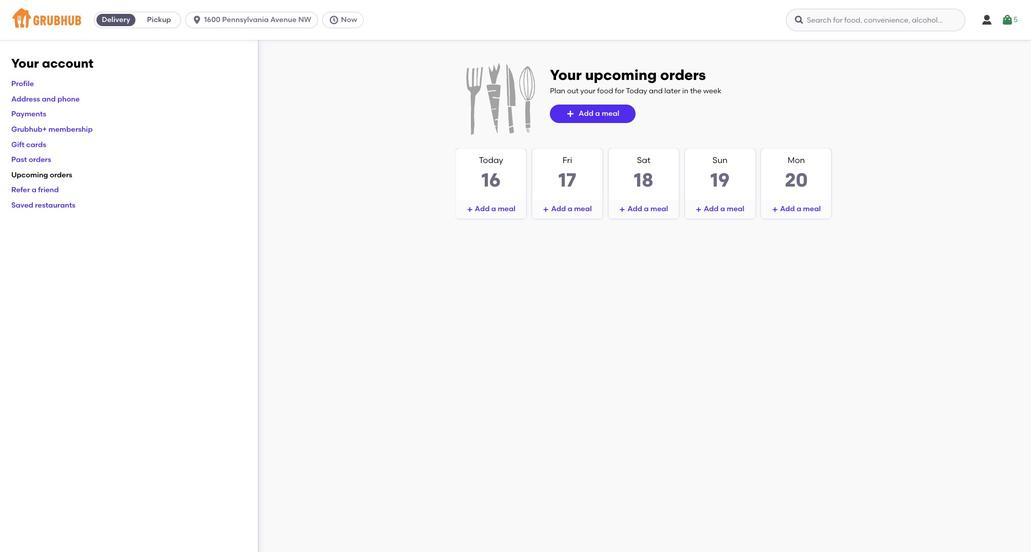Task type: vqa. For each thing, say whether or not it's contained in the screenshot.


Task type: locate. For each thing, give the bounding box(es) containing it.
1 horizontal spatial your
[[550, 66, 582, 84]]

and
[[649, 87, 663, 95], [42, 95, 56, 104]]

today right for on the top
[[626, 87, 647, 95]]

1 horizontal spatial today
[[626, 87, 647, 95]]

upcoming orders
[[11, 171, 72, 179]]

add down "20"
[[780, 205, 795, 213]]

orders
[[660, 66, 706, 84], [29, 156, 51, 164], [50, 171, 72, 179]]

and left phone
[[42, 95, 56, 104]]

your account
[[11, 56, 93, 71]]

today
[[626, 87, 647, 95], [479, 155, 503, 165]]

grubhub+ membership link
[[11, 125, 93, 134]]

a down food
[[595, 109, 600, 118]]

fri 17
[[558, 155, 576, 191]]

0 horizontal spatial today
[[479, 155, 503, 165]]

a
[[595, 109, 600, 118], [32, 186, 36, 195], [491, 205, 496, 213], [568, 205, 572, 213], [644, 205, 649, 213], [720, 205, 725, 213], [797, 205, 801, 213]]

19
[[710, 169, 730, 191]]

sun 19
[[710, 155, 730, 191]]

pennsylvania
[[222, 15, 269, 24]]

a for 16
[[491, 205, 496, 213]]

add a meal button down 18
[[609, 200, 679, 219]]

add for 18
[[627, 205, 642, 213]]

pickup button
[[138, 12, 181, 28]]

a down 18
[[644, 205, 649, 213]]

add a meal button for 20
[[761, 200, 831, 219]]

orders up in
[[660, 66, 706, 84]]

your up profile
[[11, 56, 39, 71]]

a down "20"
[[797, 205, 801, 213]]

meal for 19
[[727, 205, 744, 213]]

0 horizontal spatial your
[[11, 56, 39, 71]]

orders for past orders
[[29, 156, 51, 164]]

add a meal for 20
[[780, 205, 821, 213]]

your inside your upcoming orders plan out your food for today and later in the week
[[550, 66, 582, 84]]

svg image for 18
[[619, 207, 625, 213]]

saved restaurants
[[11, 201, 76, 210]]

a down 19
[[720, 205, 725, 213]]

a for 19
[[720, 205, 725, 213]]

1600 pennsylvania avenue nw
[[204, 15, 311, 24]]

add a meal down "20"
[[780, 205, 821, 213]]

0 vertical spatial today
[[626, 87, 647, 95]]

profile
[[11, 80, 34, 88]]

your for upcoming
[[550, 66, 582, 84]]

2 vertical spatial orders
[[50, 171, 72, 179]]

add a meal down 17
[[551, 205, 592, 213]]

add down 18
[[627, 205, 642, 213]]

a down 17
[[568, 205, 572, 213]]

add a meal down 18
[[627, 205, 668, 213]]

refer
[[11, 186, 30, 195]]

svg image
[[794, 15, 804, 25], [619, 207, 625, 213], [696, 207, 702, 213], [772, 207, 778, 213]]

1 horizontal spatial and
[[649, 87, 663, 95]]

meal for 17
[[574, 205, 592, 213]]

delivery button
[[94, 12, 138, 28]]

meal down 19
[[727, 205, 744, 213]]

meal down 18
[[650, 205, 668, 213]]

today up the 16
[[479, 155, 503, 165]]

add a meal down food
[[579, 109, 619, 118]]

upcoming
[[11, 171, 48, 179]]

add a meal button for 16
[[456, 200, 526, 219]]

address and phone
[[11, 95, 80, 104]]

profile link
[[11, 80, 34, 88]]

orders up "upcoming orders"
[[29, 156, 51, 164]]

upcoming
[[585, 66, 657, 84]]

sun
[[713, 155, 728, 165]]

pickup
[[147, 15, 171, 24]]

meal down 17
[[574, 205, 592, 213]]

sat
[[637, 155, 650, 165]]

a for 18
[[644, 205, 649, 213]]

now
[[341, 15, 357, 24]]

svg image for 19
[[696, 207, 702, 213]]

orders for upcoming orders
[[50, 171, 72, 179]]

orders up friend
[[50, 171, 72, 179]]

add a meal button down the 16
[[456, 200, 526, 219]]

0 vertical spatial orders
[[660, 66, 706, 84]]

add a meal down 19
[[704, 205, 744, 213]]

today 16
[[479, 155, 503, 191]]

add a meal button
[[550, 105, 636, 123], [456, 200, 526, 219], [532, 200, 602, 219], [609, 200, 679, 219], [685, 200, 755, 219], [761, 200, 831, 219]]

1600 pennsylvania avenue nw button
[[185, 12, 322, 28]]

add a meal for 17
[[551, 205, 592, 213]]

add a meal button down "20"
[[761, 200, 831, 219]]

a for 17
[[568, 205, 572, 213]]

refer a friend
[[11, 186, 59, 195]]

and left later
[[649, 87, 663, 95]]

later
[[664, 87, 681, 95]]

meal down "20"
[[803, 205, 821, 213]]

add down 19
[[704, 205, 719, 213]]

1 vertical spatial orders
[[29, 156, 51, 164]]

16
[[481, 169, 501, 191]]

meal for 18
[[650, 205, 668, 213]]

cards
[[26, 140, 46, 149]]

refer a friend link
[[11, 186, 59, 195]]

add down the 16
[[475, 205, 490, 213]]

your up out
[[550, 66, 582, 84]]

17
[[558, 169, 576, 191]]

meal down the 16
[[498, 205, 515, 213]]

address
[[11, 95, 40, 104]]

now button
[[322, 12, 368, 28]]

meal
[[602, 109, 619, 118], [498, 205, 515, 213], [574, 205, 592, 213], [650, 205, 668, 213], [727, 205, 744, 213], [803, 205, 821, 213]]

add a meal button for 18
[[609, 200, 679, 219]]

a down the 16
[[491, 205, 496, 213]]

add down 17
[[551, 205, 566, 213]]

add a meal button down 19
[[685, 200, 755, 219]]

add a meal button down 17
[[532, 200, 602, 219]]

add a meal
[[579, 109, 619, 118], [475, 205, 515, 213], [551, 205, 592, 213], [627, 205, 668, 213], [704, 205, 744, 213], [780, 205, 821, 213]]

svg image for 20
[[772, 207, 778, 213]]

plan
[[550, 87, 565, 95]]

meal down food
[[602, 109, 619, 118]]

your
[[11, 56, 39, 71], [550, 66, 582, 84]]

a right refer
[[32, 186, 36, 195]]

svg image
[[981, 14, 993, 26], [1001, 14, 1014, 26], [192, 15, 202, 25], [329, 15, 339, 25], [566, 110, 575, 118], [467, 207, 473, 213], [543, 207, 549, 213]]

past orders
[[11, 156, 51, 164]]

svg image inside 1600 pennsylvania avenue nw button
[[192, 15, 202, 25]]

add a meal for 19
[[704, 205, 744, 213]]

add a meal down the 16
[[475, 205, 515, 213]]

svg image inside main navigation navigation
[[794, 15, 804, 25]]

add
[[579, 109, 593, 118], [475, 205, 490, 213], [551, 205, 566, 213], [627, 205, 642, 213], [704, 205, 719, 213], [780, 205, 795, 213]]

add a meal button for 19
[[685, 200, 755, 219]]



Task type: describe. For each thing, give the bounding box(es) containing it.
saved restaurants link
[[11, 201, 76, 210]]

gift
[[11, 140, 24, 149]]

grubhub+
[[11, 125, 47, 134]]

20
[[785, 169, 808, 191]]

grubhub+ membership
[[11, 125, 93, 134]]

in
[[682, 87, 688, 95]]

past orders link
[[11, 156, 51, 164]]

saved
[[11, 201, 33, 210]]

phone
[[57, 95, 80, 104]]

meal for 16
[[498, 205, 515, 213]]

avenue
[[270, 15, 297, 24]]

svg image inside now button
[[329, 15, 339, 25]]

account
[[42, 56, 93, 71]]

a for 20
[[797, 205, 801, 213]]

nw
[[298, 15, 311, 24]]

add for 20
[[780, 205, 795, 213]]

your for account
[[11, 56, 39, 71]]

friend
[[38, 186, 59, 195]]

and inside your upcoming orders plan out your food for today and later in the week
[[649, 87, 663, 95]]

5
[[1014, 15, 1018, 24]]

payments
[[11, 110, 46, 119]]

restaurants
[[35, 201, 76, 210]]

sat 18
[[634, 155, 654, 191]]

the
[[690, 87, 702, 95]]

add a meal for 16
[[475, 205, 515, 213]]

add a meal for 18
[[627, 205, 668, 213]]

1600
[[204, 15, 220, 24]]

1 vertical spatial today
[[479, 155, 503, 165]]

address and phone link
[[11, 95, 80, 104]]

0 horizontal spatial and
[[42, 95, 56, 104]]

delivery
[[102, 15, 130, 24]]

add for 16
[[475, 205, 490, 213]]

add for 17
[[551, 205, 566, 213]]

add a meal button for 17
[[532, 200, 602, 219]]

add for 19
[[704, 205, 719, 213]]

your upcoming orders plan out your food for today and later in the week
[[550, 66, 721, 95]]

add down "your"
[[579, 109, 593, 118]]

mon
[[788, 155, 805, 165]]

svg image inside 5 button
[[1001, 14, 1014, 26]]

5 button
[[1001, 11, 1018, 29]]

orders inside your upcoming orders plan out your food for today and later in the week
[[660, 66, 706, 84]]

membership
[[49, 125, 93, 134]]

upcoming orders link
[[11, 171, 72, 179]]

out
[[567, 87, 579, 95]]

fri
[[563, 155, 572, 165]]

Search for food, convenience, alcohol... search field
[[786, 9, 965, 31]]

meal for 20
[[803, 205, 821, 213]]

past
[[11, 156, 27, 164]]

add a meal button down "your"
[[550, 105, 636, 123]]

payments link
[[11, 110, 46, 119]]

food
[[597, 87, 613, 95]]

your
[[580, 87, 595, 95]]

18
[[634, 169, 654, 191]]

week
[[703, 87, 721, 95]]

main navigation navigation
[[0, 0, 1031, 40]]

mon 20
[[785, 155, 808, 191]]

today inside your upcoming orders plan out your food for today and later in the week
[[626, 87, 647, 95]]

for
[[615, 87, 624, 95]]

gift cards
[[11, 140, 46, 149]]

gift cards link
[[11, 140, 46, 149]]



